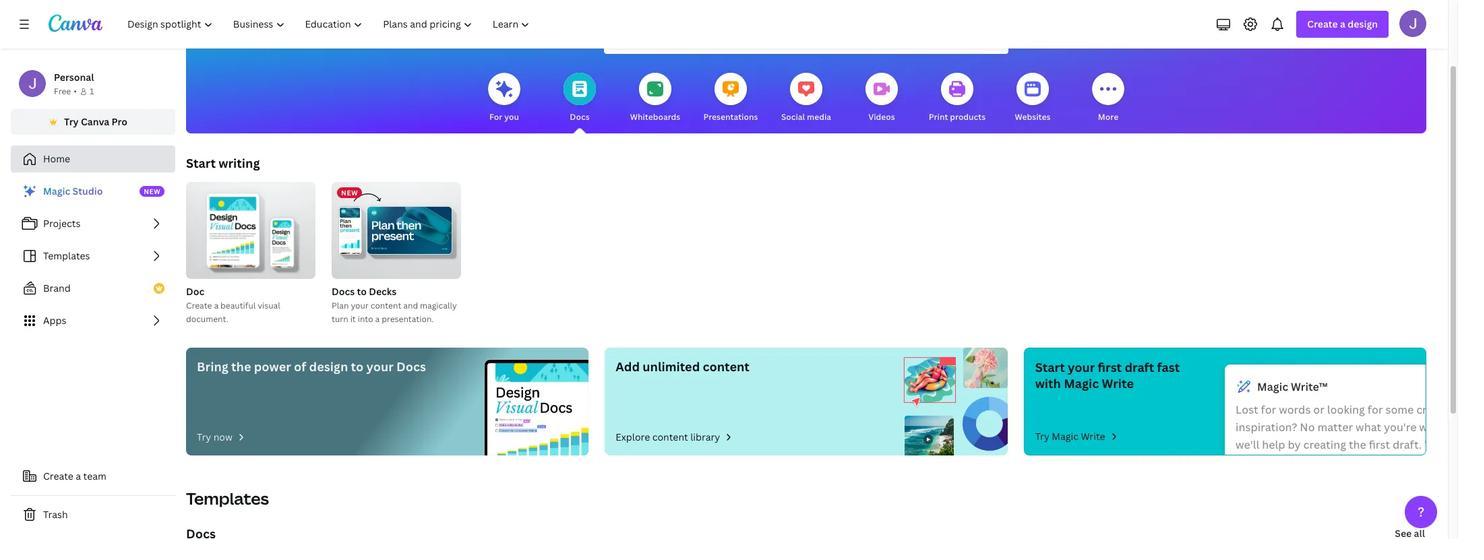 Task type: vqa. For each thing, say whether or not it's contained in the screenshot.
Coping
no



Task type: locate. For each thing, give the bounding box(es) containing it.
0 vertical spatial content
[[371, 300, 401, 312]]

try down with
[[1036, 430, 1050, 443]]

docs for docs to decks plan your content and magically turn it into a presentation.
[[332, 285, 355, 298]]

magic write™
[[1258, 380, 1328, 394]]

a inside doc create a beautiful visual document.
[[214, 300, 219, 312]]

help
[[1262, 438, 1286, 452]]

1 vertical spatial create
[[186, 300, 212, 312]]

with
[[1425, 438, 1449, 452]]

templates down now
[[186, 488, 269, 510]]

0 vertical spatial create
[[1308, 18, 1338, 30]]

with
[[1036, 376, 1061, 392]]

brand link
[[11, 275, 175, 302]]

and
[[403, 300, 418, 312]]

docs inside "button"
[[570, 111, 590, 123]]

0 vertical spatial docs
[[570, 111, 590, 123]]

docs to decks group
[[332, 182, 461, 326]]

1 vertical spatial write
[[1081, 430, 1106, 443]]

your right with
[[1068, 359, 1095, 376]]

power
[[254, 359, 291, 375]]

0 horizontal spatial docs
[[332, 285, 355, 298]]

0 vertical spatial design
[[1348, 18, 1378, 30]]

explore content library
[[616, 431, 720, 444]]

0 vertical spatial templates
[[43, 249, 90, 262]]

•
[[74, 86, 77, 97]]

create a team button
[[11, 463, 175, 490]]

1 for from the left
[[1261, 403, 1277, 417]]

try magic write
[[1036, 430, 1106, 443]]

1
[[90, 86, 94, 97]]

the right bring
[[231, 359, 251, 375]]

social media button
[[781, 63, 832, 134]]

list
[[11, 178, 175, 334]]

1 vertical spatial content
[[703, 359, 750, 375]]

content
[[371, 300, 401, 312], [703, 359, 750, 375], [652, 431, 688, 444]]

2 horizontal spatial create
[[1308, 18, 1338, 30]]

writing
[[219, 155, 260, 171]]

first down what
[[1369, 438, 1390, 452]]

docs inside docs to decks plan your content and magically turn it into a presentation.
[[332, 285, 355, 298]]

docs
[[570, 111, 590, 123], [332, 285, 355, 298], [397, 359, 426, 375]]

1 horizontal spatial templates
[[186, 488, 269, 510]]

write inside start your first draft fast with magic write
[[1102, 376, 1134, 392]]

design right of
[[309, 359, 348, 375]]

magic down we'll
[[1236, 455, 1267, 470]]

create a design button
[[1297, 11, 1389, 38]]

first
[[1098, 359, 1122, 376], [1369, 438, 1390, 452]]

for up what
[[1368, 403, 1383, 417]]

doc
[[186, 285, 204, 298]]

to inside docs to decks plan your content and magically turn it into a presentation.
[[357, 285, 367, 298]]

try now
[[197, 431, 233, 444]]

bring the power of design to your docs
[[197, 359, 426, 375]]

personal
[[54, 71, 94, 84]]

1 vertical spatial the
[[1349, 438, 1367, 452]]

the
[[231, 359, 251, 375], [1349, 438, 1367, 452]]

write™
[[1291, 380, 1328, 394]]

0 horizontal spatial the
[[231, 359, 251, 375]]

free
[[54, 86, 71, 97]]

1 vertical spatial templates
[[186, 488, 269, 510]]

design left jacob simon image in the right top of the page
[[1348, 18, 1378, 30]]

your
[[351, 300, 369, 312], [366, 359, 394, 375], [1068, 359, 1095, 376]]

1 vertical spatial docs
[[332, 285, 355, 298]]

inspiration?
[[1236, 420, 1298, 435]]

2 vertical spatial docs
[[397, 359, 426, 375]]

2 horizontal spatial try
[[1036, 430, 1050, 443]]

create for create a design
[[1308, 18, 1338, 30]]

try left canva
[[64, 115, 79, 128]]

content down decks
[[371, 300, 401, 312]]

media
[[807, 111, 832, 123]]

try canva pro
[[64, 115, 127, 128]]

start
[[186, 155, 216, 171], [1036, 359, 1065, 376]]

0 horizontal spatial for
[[1261, 403, 1277, 417]]

1 horizontal spatial for
[[1368, 403, 1383, 417]]

websites
[[1015, 111, 1051, 123]]

looking
[[1328, 403, 1365, 417]]

0 horizontal spatial start
[[186, 155, 216, 171]]

0 horizontal spatial try
[[64, 115, 79, 128]]

write left fast
[[1102, 376, 1134, 392]]

design inside dropdown button
[[1348, 18, 1378, 30]]

print products
[[929, 111, 986, 123]]

0 horizontal spatial design
[[309, 359, 348, 375]]

first inside start your first draft fast with magic write
[[1098, 359, 1122, 376]]

presentations button
[[704, 63, 758, 134]]

docs for docs
[[570, 111, 590, 123]]

jacob simon image
[[1400, 10, 1427, 37]]

1 horizontal spatial try
[[197, 431, 211, 444]]

home link
[[11, 146, 175, 173]]

first left "draft"
[[1098, 359, 1122, 376]]

fast
[[1157, 359, 1180, 376]]

creating
[[1304, 438, 1347, 452]]

whiteboards button
[[630, 63, 681, 134]]

start for start writing
[[186, 155, 216, 171]]

0 vertical spatial write
[[1102, 376, 1134, 392]]

1 horizontal spatial start
[[1036, 359, 1065, 376]]

write,
[[1270, 455, 1300, 470]]

group
[[186, 177, 316, 279]]

create a design
[[1308, 18, 1378, 30]]

content left library at the bottom left
[[652, 431, 688, 444]]

2 vertical spatial create
[[43, 470, 73, 483]]

draft.
[[1393, 438, 1422, 452]]

1 horizontal spatial docs
[[397, 359, 426, 375]]

team
[[83, 470, 106, 483]]

to left decks
[[357, 285, 367, 298]]

templates down projects
[[43, 249, 90, 262]]

2 horizontal spatial docs
[[570, 111, 590, 123]]

writer's
[[1394, 455, 1434, 470]]

0 horizontal spatial create
[[43, 470, 73, 483]]

1 vertical spatial to
[[351, 359, 364, 375]]

your inside docs to decks plan your content and magically turn it into a presentation.
[[351, 300, 369, 312]]

lost
[[1236, 403, 1259, 417]]

into
[[358, 314, 373, 325]]

magic right with
[[1064, 376, 1099, 392]]

None search field
[[604, 27, 1009, 54]]

1 vertical spatial start
[[1036, 359, 1065, 376]]

try
[[64, 115, 79, 128], [1036, 430, 1050, 443], [197, 431, 211, 444]]

to down it
[[351, 359, 364, 375]]

start inside start your first draft fast with magic write
[[1036, 359, 1065, 376]]

1 vertical spatial first
[[1369, 438, 1390, 452]]

a
[[1341, 18, 1346, 30], [214, 300, 219, 312], [375, 314, 380, 325], [76, 470, 81, 483]]

the inside lost for words or looking for some creative inspiration? no matter what you're writing, we'll help by creating the first draft. with magic write, we're eliminating writer's b
[[1349, 438, 1367, 452]]

0 horizontal spatial templates
[[43, 249, 90, 262]]

0 horizontal spatial content
[[371, 300, 401, 312]]

for
[[1261, 403, 1277, 417], [1368, 403, 1383, 417]]

we're
[[1303, 455, 1331, 470]]

matter
[[1318, 420, 1354, 435]]

try canva pro button
[[11, 109, 175, 135]]

0 vertical spatial to
[[357, 285, 367, 298]]

write down start your first draft fast with magic write
[[1081, 430, 1106, 443]]

1 horizontal spatial first
[[1369, 438, 1390, 452]]

0 vertical spatial first
[[1098, 359, 1122, 376]]

design
[[1348, 18, 1378, 30], [309, 359, 348, 375]]

1 horizontal spatial design
[[1348, 18, 1378, 30]]

content right unlimited at the bottom of the page
[[703, 359, 750, 375]]

try left now
[[197, 431, 211, 444]]

1 horizontal spatial the
[[1349, 438, 1367, 452]]

a inside dropdown button
[[1341, 18, 1346, 30]]

the up eliminating
[[1349, 438, 1367, 452]]

your up into
[[351, 300, 369, 312]]

2 for from the left
[[1368, 403, 1383, 417]]

create inside dropdown button
[[1308, 18, 1338, 30]]

websites button
[[1015, 63, 1051, 134]]

2 vertical spatial content
[[652, 431, 688, 444]]

0 vertical spatial start
[[186, 155, 216, 171]]

for up "inspiration?"
[[1261, 403, 1277, 417]]

0 horizontal spatial first
[[1098, 359, 1122, 376]]

create inside button
[[43, 470, 73, 483]]

docs to decks plan your content and magically turn it into a presentation.
[[332, 285, 457, 325]]

your inside start your first draft fast with magic write
[[1068, 359, 1095, 376]]

1 horizontal spatial create
[[186, 300, 212, 312]]

for you
[[490, 111, 519, 123]]

templates
[[43, 249, 90, 262], [186, 488, 269, 510]]

new
[[341, 188, 358, 198]]

canva
[[81, 115, 109, 128]]

you
[[505, 111, 519, 123]]

templates link
[[11, 243, 175, 270]]

magic down with
[[1052, 430, 1079, 443]]

document.
[[186, 314, 228, 325]]



Task type: describe. For each thing, give the bounding box(es) containing it.
by
[[1288, 438, 1301, 452]]

we'll
[[1236, 438, 1260, 452]]

print
[[929, 111, 948, 123]]

beautiful
[[221, 300, 256, 312]]

2 horizontal spatial content
[[703, 359, 750, 375]]

pro
[[112, 115, 127, 128]]

plan
[[332, 300, 349, 312]]

eliminating
[[1334, 455, 1392, 470]]

try for bring the power of design to your docs
[[197, 431, 211, 444]]

magic studio
[[43, 185, 103, 198]]

Search search field
[[631, 28, 982, 53]]

presentation.
[[382, 314, 434, 325]]

trash
[[43, 508, 68, 521]]

social
[[781, 111, 805, 123]]

new
[[144, 187, 161, 196]]

projects
[[43, 217, 81, 230]]

it
[[350, 314, 356, 325]]

more
[[1098, 111, 1119, 123]]

add
[[616, 359, 640, 375]]

1 horizontal spatial content
[[652, 431, 688, 444]]

bring
[[197, 359, 228, 375]]

a inside button
[[76, 470, 81, 483]]

docs button
[[564, 63, 596, 134]]

now
[[214, 431, 233, 444]]

no
[[1300, 420, 1315, 435]]

lost for words or looking for some creative inspiration? no matter what you're writing, we'll help by creating the first draft. with magic write, we're eliminating writer's b
[[1236, 403, 1459, 539]]

some
[[1386, 403, 1414, 417]]

home
[[43, 152, 70, 165]]

or
[[1314, 403, 1325, 417]]

products
[[950, 111, 986, 123]]

start for start your first draft fast with magic write
[[1036, 359, 1065, 376]]

first inside lost for words or looking for some creative inspiration? no matter what you're writing, we'll help by creating the first draft. with magic write, we're eliminating writer's b
[[1369, 438, 1390, 452]]

for
[[490, 111, 503, 123]]

trash link
[[11, 502, 175, 529]]

magic up words
[[1258, 380, 1289, 394]]

magic left "studio"
[[43, 185, 70, 198]]

magic inside lost for words or looking for some creative inspiration? no matter what you're writing, we'll help by creating the first draft. with magic write, we're eliminating writer's b
[[1236, 455, 1267, 470]]

content inside docs to decks plan your content and magically turn it into a presentation.
[[371, 300, 401, 312]]

creative
[[1417, 403, 1459, 417]]

writing,
[[1420, 420, 1459, 435]]

create for create a team
[[43, 470, 73, 483]]

free •
[[54, 86, 77, 97]]

studio
[[73, 185, 103, 198]]

magic inside start your first draft fast with magic write
[[1064, 376, 1099, 392]]

more button
[[1092, 63, 1125, 134]]

brand
[[43, 282, 71, 295]]

unlimited
[[643, 359, 700, 375]]

projects link
[[11, 210, 175, 237]]

try for start your first draft fast with magic write
[[1036, 430, 1050, 443]]

create a team
[[43, 470, 106, 483]]

templates inside 'link'
[[43, 249, 90, 262]]

apps link
[[11, 307, 175, 334]]

add unlimited content
[[616, 359, 750, 375]]

a inside docs to decks plan your content and magically turn it into a presentation.
[[375, 314, 380, 325]]

start writing
[[186, 155, 260, 171]]

library
[[691, 431, 720, 444]]

1 vertical spatial design
[[309, 359, 348, 375]]

doc create a beautiful visual document.
[[186, 285, 280, 325]]

visual
[[258, 300, 280, 312]]

print products button
[[929, 63, 986, 134]]

videos
[[869, 111, 895, 123]]

magically
[[420, 300, 457, 312]]

what
[[1356, 420, 1382, 435]]

create inside doc create a beautiful visual document.
[[186, 300, 212, 312]]

draft
[[1125, 359, 1155, 376]]

social media
[[781, 111, 832, 123]]

start your first draft fast with magic write
[[1036, 359, 1180, 392]]

decks
[[369, 285, 397, 298]]

you're
[[1384, 420, 1417, 435]]

your down into
[[366, 359, 394, 375]]

words
[[1279, 403, 1311, 417]]

for you button
[[488, 63, 521, 134]]

videos button
[[866, 63, 898, 134]]

try inside button
[[64, 115, 79, 128]]

turn
[[332, 314, 348, 325]]

top level navigation element
[[119, 11, 542, 38]]

apps
[[43, 314, 66, 327]]

doc group
[[186, 177, 316, 326]]

list containing magic studio
[[11, 178, 175, 334]]

presentations
[[704, 111, 758, 123]]

whiteboards
[[630, 111, 681, 123]]

explore
[[616, 431, 650, 444]]

of
[[294, 359, 306, 375]]

0 vertical spatial the
[[231, 359, 251, 375]]



